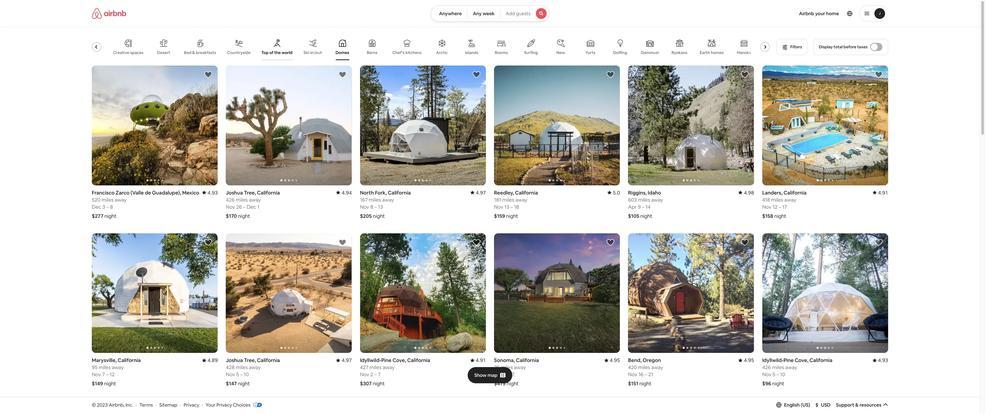 Task type: locate. For each thing, give the bounding box(es) containing it.
add to wishlist: joshua tree, california image
[[339, 238, 347, 246]]

4.97 for joshua tree, california 428 miles away nov 5 – 10 $147 night
[[342, 357, 352, 363]]

0 horizontal spatial 13
[[378, 204, 383, 210]]

ski-in/out
[[304, 50, 322, 55]]

night inside "bend, oregon 420 miles away nov 16 – 21 $151 night"
[[640, 380, 652, 387]]

away inside marysville, california 95 miles away nov 7 – 12 $149 night
[[112, 364, 124, 371]]

california inside idyllwild-pine cove, california 426 miles away nov 5 – 10 $96 night
[[810, 357, 833, 364]]

support
[[837, 402, 855, 408]]

your
[[816, 10, 826, 17]]

1 horizontal spatial 4.97 out of 5 average rating image
[[471, 189, 486, 196]]

– inside "bend, oregon 420 miles away nov 16 – 21 $151 night"
[[645, 371, 648, 378]]

of
[[270, 50, 274, 55]]

2 tree, from the top
[[244, 357, 256, 363]]

$
[[816, 402, 819, 408]]

miles inside "bend, oregon 420 miles away nov 16 – 21 $151 night"
[[639, 364, 651, 371]]

1 vertical spatial joshua
[[226, 357, 243, 363]]

0 horizontal spatial 4.93
[[208, 189, 218, 196]]

– inside idyllwild-pine cove, california 427 miles away nov 2 – 7 $307 night
[[375, 371, 377, 378]]

tree, for dec
[[244, 189, 256, 196]]

& for support
[[856, 402, 859, 408]]

2 pine from the left
[[784, 357, 794, 364]]

privacy left add to wishlist: los angeles, california icon
[[184, 402, 199, 408]]

1 vertical spatial &
[[856, 402, 859, 408]]

2 7 from the left
[[512, 371, 515, 378]]

0 horizontal spatial 426
[[226, 196, 235, 203]]

1 horizontal spatial 7
[[378, 371, 381, 378]]

miles inside francisco zarco (valle de guadalupe), mexico 520 miles away dec 3 – 8 $277 night
[[102, 196, 114, 203]]

nov down 418
[[763, 204, 772, 210]]

9
[[638, 204, 641, 210]]

– inside joshua tree, california 426 miles away nov 26 – dec 1 $170 night
[[243, 204, 246, 210]]

joshua
[[226, 189, 243, 196], [226, 357, 243, 363]]

426
[[226, 196, 235, 203], [763, 364, 772, 371]]

nov inside sonoma, california 25 miles away nov 2 – 7 $475 night
[[494, 371, 504, 378]]

1 horizontal spatial pine
[[784, 357, 794, 364]]

chef's
[[393, 50, 405, 55]]

0 horizontal spatial 8
[[110, 204, 113, 210]]

california
[[257, 189, 280, 196], [515, 189, 538, 196], [388, 189, 411, 196], [784, 189, 807, 196], [118, 357, 141, 363], [257, 357, 280, 363], [516, 357, 539, 363], [408, 357, 431, 364], [810, 357, 833, 364]]

dec down 520
[[92, 204, 101, 210]]

4.95 out of 5 average rating image
[[605, 357, 620, 363]]

tree, inside joshua tree, california 426 miles away nov 26 – dec 1 $170 night
[[244, 189, 256, 196]]

0 horizontal spatial privacy
[[184, 402, 199, 408]]

1 · from the left
[[136, 402, 137, 408]]

miles inside 'landers, california 418 miles away nov 12 – 17 $158 night'
[[772, 196, 784, 203]]

nov down 167 in the left of the page
[[360, 204, 369, 210]]

creative spaces
[[113, 50, 144, 55]]

1 horizontal spatial 5
[[773, 371, 776, 378]]

add to wishlist: los angeles, california image
[[204, 406, 213, 413]]

1 pine from the left
[[382, 357, 392, 364]]

2 dec from the left
[[247, 204, 256, 210]]

13 inside reedley, california 181 miles away nov 13 – 18 $159 night
[[505, 204, 510, 210]]

tree, inside joshua tree, california 428 miles away nov 5 – 10 $147 night
[[244, 357, 256, 363]]

0 horizontal spatial 5
[[236, 371, 239, 378]]

add to wishlist: yucca valley, california image
[[875, 406, 883, 413]]

nov left 26 on the left of page
[[226, 204, 235, 210]]

4.97 out of 5 average rating image for north fork, california 167 miles away nov 8 – 13 $205 night
[[471, 189, 486, 196]]

nov inside 'landers, california 418 miles away nov 12 – 17 $158 night'
[[763, 204, 772, 210]]

privacy right your
[[217, 402, 232, 408]]

$158
[[763, 213, 774, 219]]

night down 17
[[775, 213, 787, 219]]

None search field
[[431, 5, 550, 22]]

away inside sonoma, california 25 miles away nov 2 – 7 $475 night
[[514, 364, 526, 371]]

· left 'privacy' link
[[180, 402, 181, 408]]

1 horizontal spatial 2
[[505, 371, 508, 378]]

away inside riggins, idaho 603 miles away apr 9 – 14 $105 night
[[652, 196, 664, 203]]

4.91 out of 5 average rating image
[[873, 189, 889, 196], [471, 357, 486, 364]]

night inside 'landers, california 418 miles away nov 12 – 17 $158 night'
[[775, 213, 787, 219]]

night down '14'
[[641, 213, 653, 219]]

8 right 3
[[110, 204, 113, 210]]

miles inside "north fork, california 167 miles away nov 8 – 13 $205 night"
[[369, 196, 381, 203]]

bend, oregon 420 miles away nov 16 – 21 $151 night
[[629, 357, 664, 387]]

night inside sonoma, california 25 miles away nov 2 – 7 $475 night
[[507, 380, 519, 387]]

add to wishlist: reedley, california image
[[607, 71, 615, 79]]

4.91
[[879, 189, 889, 196], [476, 357, 486, 364]]

joshua inside joshua tree, california 428 miles away nov 5 – 10 $147 night
[[226, 357, 243, 363]]

1 horizontal spatial dec
[[247, 204, 256, 210]]

night right $147
[[238, 380, 250, 387]]

428
[[226, 364, 235, 371]]

0 horizontal spatial 4.91
[[476, 357, 486, 364]]

1 vertical spatial 12
[[110, 371, 115, 378]]

night right $205
[[373, 213, 385, 219]]

167
[[360, 196, 368, 203]]

10 up english in the right bottom of the page
[[781, 371, 786, 378]]

miles inside joshua tree, california 426 miles away nov 26 – dec 1 $170 night
[[236, 196, 248, 203]]

anywhere button
[[431, 5, 468, 22]]

4.89
[[208, 357, 218, 363]]

2 13 from the left
[[378, 204, 383, 210]]

2 horizontal spatial 7
[[512, 371, 515, 378]]

2 10 from the left
[[781, 371, 786, 378]]

idyllwild- inside idyllwild-pine cove, california 427 miles away nov 2 – 7 $307 night
[[360, 357, 382, 364]]

– inside sonoma, california 25 miles away nov 2 – 7 $475 night
[[509, 371, 511, 378]]

1 vertical spatial 4.91
[[476, 357, 486, 364]]

night right the $475
[[507, 380, 519, 387]]

0 horizontal spatial 4.97 out of 5 average rating image
[[337, 357, 352, 363]]

miles
[[102, 196, 114, 203], [236, 196, 248, 203], [503, 196, 515, 203], [639, 196, 651, 203], [369, 196, 381, 203], [772, 196, 784, 203], [99, 364, 111, 371], [236, 364, 248, 371], [501, 364, 513, 371], [639, 364, 651, 371], [370, 364, 382, 371], [773, 364, 785, 371]]

california inside joshua tree, california 428 miles away nov 5 – 10 $147 night
[[257, 357, 280, 363]]

1 horizontal spatial 426
[[763, 364, 772, 371]]

1 4.95 from the left
[[610, 357, 620, 363]]

– inside 'landers, california 418 miles away nov 12 – 17 $158 night'
[[779, 204, 782, 210]]

night
[[104, 213, 117, 219], [238, 213, 250, 219], [507, 213, 519, 219], [641, 213, 653, 219], [373, 213, 385, 219], [775, 213, 787, 219], [104, 380, 116, 387], [238, 380, 250, 387], [507, 380, 519, 387], [640, 380, 652, 387], [373, 380, 385, 387], [773, 380, 785, 387]]

night inside reedley, california 181 miles away nov 13 – 18 $159 night
[[507, 213, 519, 219]]

1 horizontal spatial 12
[[773, 204, 778, 210]]

away inside joshua tree, california 426 miles away nov 26 – dec 1 $170 night
[[249, 196, 261, 203]]

cove, inside idyllwild-pine cove, california 426 miles away nov 5 – 10 $96 night
[[795, 357, 809, 364]]

away inside "north fork, california 167 miles away nov 8 – 13 $205 night"
[[382, 196, 394, 203]]

1 8 from the left
[[110, 204, 113, 210]]

1 vertical spatial 4.93
[[879, 357, 889, 364]]

bend,
[[629, 357, 642, 363]]

426 up $96
[[763, 364, 772, 371]]

dec inside joshua tree, california 426 miles away nov 26 – dec 1 $170 night
[[247, 204, 256, 210]]

joshua up 428 on the left bottom of page
[[226, 357, 243, 363]]

california inside 'landers, california 418 miles away nov 12 – 17 $158 night'
[[784, 189, 807, 196]]

sonoma, california 25 miles away nov 2 – 7 $475 night
[[494, 357, 539, 387]]

ryokans
[[672, 50, 688, 55]]

2 4.95 from the left
[[744, 357, 755, 363]]

add to wishlist: joshua tree, california image
[[339, 71, 347, 79]]

· right terms
[[156, 402, 157, 408]]

add to wishlist: riggins, idaho image
[[741, 71, 749, 79]]

nov inside "north fork, california 167 miles away nov 8 – 13 $205 night"
[[360, 204, 369, 210]]

dec inside francisco zarco (valle de guadalupe), mexico 520 miles away dec 3 – 8 $277 night
[[92, 204, 101, 210]]

– inside reedley, california 181 miles away nov 13 – 18 $159 night
[[511, 204, 513, 210]]

sitemap link
[[159, 402, 177, 408]]

top of the world
[[262, 50, 293, 55]]

1 horizontal spatial &
[[856, 402, 859, 408]]

1 vertical spatial tree,
[[244, 357, 256, 363]]

pine inside idyllwild-pine cove, california 427 miles away nov 2 – 7 $307 night
[[382, 357, 392, 364]]

2 idyllwild- from the left
[[763, 357, 784, 364]]

earth
[[700, 50, 711, 55]]

1 horizontal spatial 4.97
[[476, 189, 486, 196]]

1 vertical spatial 426
[[763, 364, 772, 371]]

riggins, idaho 603 miles away apr 9 – 14 $105 night
[[629, 189, 664, 219]]

1 horizontal spatial 4.93
[[879, 357, 889, 364]]

miles inside reedley, california 181 miles away nov 13 – 18 $159 night
[[503, 196, 515, 203]]

california inside "north fork, california 167 miles away nov 8 – 13 $205 night"
[[388, 189, 411, 196]]

resources
[[860, 402, 882, 408]]

1 horizontal spatial 13
[[505, 204, 510, 210]]

(valle
[[131, 189, 144, 196]]

domes
[[336, 50, 349, 55]]

0 horizontal spatial cove,
[[393, 357, 406, 364]]

0 horizontal spatial 12
[[110, 371, 115, 378]]

13 down fork,
[[378, 204, 383, 210]]

0 vertical spatial 426
[[226, 196, 235, 203]]

0 vertical spatial 4.91 out of 5 average rating image
[[873, 189, 889, 196]]

5.0
[[613, 189, 620, 196]]

add to wishlist: idyllwild-pine cove, california image
[[473, 238, 481, 246]]

zarco
[[116, 189, 130, 196]]

nov down 427
[[360, 371, 369, 378]]

1 horizontal spatial 4.91 out of 5 average rating image
[[873, 189, 889, 196]]

2 joshua from the top
[[226, 357, 243, 363]]

1 13 from the left
[[505, 204, 510, 210]]

4.95
[[610, 357, 620, 363], [744, 357, 755, 363]]

nov inside joshua tree, california 426 miles away nov 26 – dec 1 $170 night
[[226, 204, 235, 210]]

away
[[115, 196, 127, 203], [249, 196, 261, 203], [516, 196, 528, 203], [652, 196, 664, 203], [382, 196, 394, 203], [785, 196, 797, 203], [112, 364, 124, 371], [249, 364, 261, 371], [514, 364, 526, 371], [652, 364, 664, 371], [383, 364, 395, 371], [786, 364, 798, 371]]

profile element
[[558, 0, 889, 27]]

support & resources button
[[837, 402, 889, 408]]

0 horizontal spatial 4.91 out of 5 average rating image
[[471, 357, 486, 364]]

–
[[106, 204, 109, 210], [243, 204, 246, 210], [511, 204, 513, 210], [642, 204, 645, 210], [375, 204, 377, 210], [779, 204, 782, 210], [106, 371, 109, 378], [240, 371, 243, 378], [509, 371, 511, 378], [645, 371, 648, 378], [375, 371, 377, 378], [777, 371, 780, 378]]

total
[[834, 44, 843, 50]]

1 horizontal spatial privacy
[[217, 402, 232, 408]]

8 up $205
[[371, 204, 374, 210]]

7 inside sonoma, california 25 miles away nov 2 – 7 $475 night
[[512, 371, 515, 378]]

away inside 'landers, california 418 miles away nov 12 – 17 $158 night'
[[785, 196, 797, 203]]

group
[[81, 34, 773, 60], [92, 66, 218, 185], [226, 66, 352, 185], [360, 66, 486, 185], [494, 66, 620, 185], [629, 66, 755, 185], [763, 66, 889, 185], [92, 233, 218, 353], [226, 233, 352, 353], [360, 233, 486, 353], [494, 233, 620, 353], [629, 233, 755, 353], [763, 233, 889, 353], [92, 401, 218, 413], [226, 401, 352, 413], [360, 401, 486, 413], [360, 401, 486, 413], [494, 401, 620, 413], [494, 401, 620, 413], [629, 401, 755, 413], [629, 401, 755, 413], [763, 401, 889, 413]]

2 privacy from the left
[[217, 402, 232, 408]]

0 vertical spatial &
[[192, 50, 195, 55]]

1 vertical spatial 4.91 out of 5 average rating image
[[471, 357, 486, 364]]

181
[[494, 196, 502, 203]]

away inside francisco zarco (valle de guadalupe), mexico 520 miles away dec 3 – 8 $277 night
[[115, 196, 127, 203]]

13 left '18'
[[505, 204, 510, 210]]

0 vertical spatial 4.97
[[476, 189, 486, 196]]

2 5 from the left
[[773, 371, 776, 378]]

california inside marysville, california 95 miles away nov 7 – 12 $149 night
[[118, 357, 141, 363]]

0 vertical spatial joshua
[[226, 189, 243, 196]]

dammusi
[[641, 50, 659, 55]]

dec
[[92, 204, 101, 210], [247, 204, 256, 210]]

– inside marysville, california 95 miles away nov 7 – 12 $149 night
[[106, 371, 109, 378]]

idyllwild- up 427
[[360, 357, 382, 364]]

tree,
[[244, 189, 256, 196], [244, 357, 256, 363]]

3 7 from the left
[[378, 371, 381, 378]]

3 · from the left
[[180, 402, 181, 408]]

night down "16"
[[640, 380, 652, 387]]

0 horizontal spatial 2
[[371, 371, 373, 378]]

oregon
[[643, 357, 661, 363]]

1 dec from the left
[[92, 204, 101, 210]]

reedley, california 181 miles away nov 13 – 18 $159 night
[[494, 189, 538, 219]]

2 up the $475
[[505, 371, 508, 378]]

0 horizontal spatial 7
[[102, 371, 105, 378]]

0 horizontal spatial 10
[[244, 371, 249, 378]]

pine inside idyllwild-pine cove, california 426 miles away nov 5 – 10 $96 night
[[784, 357, 794, 364]]

barns
[[367, 50, 378, 55]]

0 horizontal spatial 4.97
[[342, 357, 352, 363]]

arctic
[[436, 50, 448, 55]]

10 up choices
[[244, 371, 249, 378]]

joshua inside joshua tree, california 426 miles away nov 26 – dec 1 $170 night
[[226, 189, 243, 196]]

nov inside reedley, california 181 miles away nov 13 – 18 $159 night
[[494, 204, 504, 210]]

terms · sitemap · privacy ·
[[140, 402, 203, 408]]

1 10 from the left
[[244, 371, 249, 378]]

0 vertical spatial tree,
[[244, 189, 256, 196]]

13
[[505, 204, 510, 210], [378, 204, 383, 210]]

nov down 95
[[92, 371, 101, 378]]

$105
[[629, 213, 640, 219]]

4 · from the left
[[202, 402, 203, 408]]

joshua up 26 on the left of page
[[226, 189, 243, 196]]

2 up $307
[[371, 371, 373, 378]]

4.93 for idyllwild-pine cove, california 426 miles away nov 5 – 10 $96 night
[[879, 357, 889, 364]]

4.97 out of 5 average rating image for joshua tree, california 428 miles away nov 5 – 10 $147 night
[[337, 357, 352, 363]]

4.91 out of 5 average rating image for idyllwild-pine cove, california 427 miles away nov 2 – 7 $307 night
[[471, 357, 486, 364]]

1 joshua from the top
[[226, 189, 243, 196]]

1 5 from the left
[[236, 371, 239, 378]]

away inside idyllwild-pine cove, california 427 miles away nov 2 – 7 $307 night
[[383, 364, 395, 371]]

joshua tree, california 428 miles away nov 5 – 10 $147 night
[[226, 357, 280, 387]]

13 inside "north fork, california 167 miles away nov 8 – 13 $205 night"
[[378, 204, 383, 210]]

idyllwild- up $96
[[763, 357, 784, 364]]

nov down 420
[[629, 371, 638, 378]]

12 down marysville,
[[110, 371, 115, 378]]

idyllwild- inside idyllwild-pine cove, california 426 miles away nov 5 – 10 $96 night
[[763, 357, 784, 364]]

night right $149
[[104, 380, 116, 387]]

$475
[[494, 380, 506, 387]]

1 vertical spatial 4.97
[[342, 357, 352, 363]]

2 cove, from the left
[[795, 357, 809, 364]]

0 vertical spatial 4.91
[[879, 189, 889, 196]]

5.0 out of 5 average rating image
[[608, 189, 620, 196]]

night right $96
[[773, 380, 785, 387]]

2 8 from the left
[[371, 204, 374, 210]]

4.97 out of 5 average rating image
[[471, 189, 486, 196], [337, 357, 352, 363]]

night inside joshua tree, california 428 miles away nov 5 – 10 $147 night
[[238, 380, 250, 387]]

2 2 from the left
[[371, 371, 373, 378]]

california inside reedley, california 181 miles away nov 13 – 18 $159 night
[[515, 189, 538, 196]]

1 horizontal spatial 10
[[781, 371, 786, 378]]

joshua tree, california 426 miles away nov 26 – dec 1 $170 night
[[226, 189, 280, 219]]

miles inside idyllwild-pine cove, california 427 miles away nov 2 – 7 $307 night
[[370, 364, 382, 371]]

0 horizontal spatial 4.95
[[610, 357, 620, 363]]

426 up $170
[[226, 196, 235, 203]]

25
[[494, 364, 500, 371]]

night inside joshua tree, california 426 miles away nov 26 – dec 1 $170 night
[[238, 213, 250, 219]]

12 inside 'landers, california 418 miles away nov 12 – 17 $158 night'
[[773, 204, 778, 210]]

add to wishlist: idyllwild-pine cove, california image
[[875, 238, 883, 246]]

· right inc.
[[136, 402, 137, 408]]

idyllwild- for 427
[[360, 357, 382, 364]]

dec left 1
[[247, 204, 256, 210]]

– inside idyllwild-pine cove, california 426 miles away nov 5 – 10 $96 night
[[777, 371, 780, 378]]

idyllwild-
[[360, 357, 382, 364], [763, 357, 784, 364]]

night down 3
[[104, 213, 117, 219]]

0 vertical spatial 4.97 out of 5 average rating image
[[471, 189, 486, 196]]

tree, for 10
[[244, 357, 256, 363]]

away inside reedley, california 181 miles away nov 13 – 18 $159 night
[[516, 196, 528, 203]]

nov down 181
[[494, 204, 504, 210]]

21
[[649, 371, 654, 378]]

&
[[192, 50, 195, 55], [856, 402, 859, 408]]

1 horizontal spatial cove,
[[795, 357, 809, 364]]

12 left 17
[[773, 204, 778, 210]]

0 horizontal spatial pine
[[382, 357, 392, 364]]

0 vertical spatial 4.93
[[208, 189, 218, 196]]

1 horizontal spatial 4.91
[[879, 189, 889, 196]]

1 2 from the left
[[505, 371, 508, 378]]

dec for 1
[[247, 204, 256, 210]]

1 cove, from the left
[[393, 357, 406, 364]]

filters
[[791, 44, 803, 50]]

·
[[136, 402, 137, 408], [156, 402, 157, 408], [180, 402, 181, 408], [202, 402, 203, 408]]

& right 'bed'
[[192, 50, 195, 55]]

any
[[473, 10, 482, 17]]

4.98
[[744, 189, 755, 196]]

0 horizontal spatial &
[[192, 50, 195, 55]]

7 inside marysville, california 95 miles away nov 7 – 12 $149 night
[[102, 371, 105, 378]]

1 horizontal spatial 8
[[371, 204, 374, 210]]

2 · from the left
[[156, 402, 157, 408]]

1 horizontal spatial 4.95
[[744, 357, 755, 363]]

airbnb your home link
[[796, 6, 844, 21]]

1 idyllwild- from the left
[[360, 357, 382, 364]]

· left add to wishlist: los angeles, california icon
[[202, 402, 203, 408]]

your privacy choices
[[206, 402, 251, 408]]

0 vertical spatial 12
[[773, 204, 778, 210]]

night down 26 on the left of page
[[238, 213, 250, 219]]

– inside "north fork, california 167 miles away nov 8 – 13 $205 night"
[[375, 204, 377, 210]]

1 horizontal spatial idyllwild-
[[763, 357, 784, 364]]

nov up $96
[[763, 371, 772, 378]]

426 inside joshua tree, california 426 miles away nov 26 – dec 1 $170 night
[[226, 196, 235, 203]]

2
[[505, 371, 508, 378], [371, 371, 373, 378]]

california inside idyllwild-pine cove, california 427 miles away nov 2 – 7 $307 night
[[408, 357, 431, 364]]

filters button
[[777, 39, 808, 55]]

cove, inside idyllwild-pine cove, california 427 miles away nov 2 – 7 $307 night
[[393, 357, 406, 364]]

12
[[773, 204, 778, 210], [110, 371, 115, 378]]

520
[[92, 196, 101, 203]]

idyllwild- for 426
[[763, 357, 784, 364]]

1 vertical spatial 4.97 out of 5 average rating image
[[337, 357, 352, 363]]

joshua for 428
[[226, 357, 243, 363]]

1 tree, from the top
[[244, 189, 256, 196]]

night right $307
[[373, 380, 385, 387]]

fork,
[[375, 189, 387, 196]]

cove,
[[393, 357, 406, 364], [795, 357, 809, 364]]

nov down 428 on the left bottom of page
[[226, 371, 235, 378]]

1 7 from the left
[[102, 371, 105, 378]]

desert
[[157, 50, 170, 55]]

islands
[[465, 50, 479, 55]]

10 inside joshua tree, california 428 miles away nov 5 – 10 $147 night
[[244, 371, 249, 378]]

night down '18'
[[507, 213, 519, 219]]

& for bed
[[192, 50, 195, 55]]

0 horizontal spatial dec
[[92, 204, 101, 210]]

add to wishlist: marysville, california image
[[204, 238, 213, 246]]

& right support
[[856, 402, 859, 408]]

spaces
[[130, 50, 144, 55]]

0 horizontal spatial idyllwild-
[[360, 357, 382, 364]]

pine for 426 miles away
[[784, 357, 794, 364]]

nov down 25
[[494, 371, 504, 378]]

2 inside sonoma, california 25 miles away nov 2 – 7 $475 night
[[505, 371, 508, 378]]

nov inside idyllwild-pine cove, california 427 miles away nov 2 – 7 $307 night
[[360, 371, 369, 378]]



Task type: vqa. For each thing, say whether or not it's contained in the screenshot.
"YOUR ACCOUNT SECURITY: LOW"
no



Task type: describe. For each thing, give the bounding box(es) containing it.
nov inside joshua tree, california 428 miles away nov 5 – 10 $147 night
[[226, 371, 235, 378]]

homes
[[711, 50, 724, 55]]

night inside francisco zarco (valle de guadalupe), mexico 520 miles away dec 3 – 8 $277 night
[[104, 213, 117, 219]]

4.91 for landers, california 418 miles away nov 12 – 17 $158 night
[[879, 189, 889, 196]]

12 inside marysville, california 95 miles away nov 7 – 12 $149 night
[[110, 371, 115, 378]]

away inside idyllwild-pine cove, california 426 miles away nov 5 – 10 $96 night
[[786, 364, 798, 371]]

usd
[[822, 402, 831, 408]]

night inside idyllwild-pine cove, california 426 miles away nov 5 – 10 $96 night
[[773, 380, 785, 387]]

add to wishlist: bend, oregon image
[[741, 238, 749, 246]]

california inside sonoma, california 25 miles away nov 2 – 7 $475 night
[[516, 357, 539, 363]]

1 privacy from the left
[[184, 402, 199, 408]]

4.93 for francisco zarco (valle de guadalupe), mexico 520 miles away dec 3 – 8 $277 night
[[208, 189, 218, 196]]

$277
[[92, 213, 103, 219]]

7 inside idyllwild-pine cove, california 427 miles away nov 2 – 7 $307 night
[[378, 371, 381, 378]]

603
[[629, 196, 637, 203]]

marysville, california 95 miles away nov 7 – 12 $149 night
[[92, 357, 141, 387]]

golfing
[[614, 50, 628, 55]]

night inside "north fork, california 167 miles away nov 8 – 13 $205 night"
[[373, 213, 385, 219]]

in/out
[[311, 50, 322, 55]]

8 inside "north fork, california 167 miles away nov 8 – 13 $205 night"
[[371, 204, 374, 210]]

2 inside idyllwild-pine cove, california 427 miles away nov 2 – 7 $307 night
[[371, 371, 373, 378]]

nov inside marysville, california 95 miles away nov 7 – 12 $149 night
[[92, 371, 101, 378]]

(us)
[[801, 402, 811, 408]]

ski-
[[304, 50, 311, 55]]

away inside joshua tree, california 428 miles away nov 5 – 10 $147 night
[[249, 364, 261, 371]]

display
[[820, 44, 833, 50]]

4.98 out of 5 average rating image
[[739, 189, 755, 196]]

5 inside idyllwild-pine cove, california 426 miles away nov 5 – 10 $96 night
[[773, 371, 776, 378]]

idyllwild-pine cove, california 426 miles away nov 5 – 10 $96 night
[[763, 357, 833, 387]]

show map
[[475, 372, 498, 378]]

$205
[[360, 213, 372, 219]]

add guests
[[506, 10, 531, 17]]

add to wishlist: sonoma, california image
[[607, 238, 615, 246]]

idaho
[[648, 189, 662, 196]]

4.95 for sonoma, california 25 miles away nov 2 – 7 $475 night
[[610, 357, 620, 363]]

display total before taxes
[[820, 44, 868, 50]]

earth homes
[[700, 50, 724, 55]]

16
[[639, 371, 644, 378]]

427
[[360, 364, 369, 371]]

airbnb,
[[109, 402, 125, 408]]

dec for 3
[[92, 204, 101, 210]]

© 2023 airbnb, inc. ·
[[92, 402, 137, 408]]

mexico
[[182, 189, 199, 196]]

home
[[827, 10, 840, 17]]

pine for 427 miles away
[[382, 357, 392, 364]]

4.93 out of 5 average rating image
[[202, 189, 218, 196]]

breakfasts
[[196, 50, 216, 55]]

your privacy choices link
[[206, 402, 262, 408]]

miles inside riggins, idaho 603 miles away apr 9 – 14 $105 night
[[639, 196, 651, 203]]

cove, for 427 miles away
[[393, 357, 406, 364]]

– inside francisco zarco (valle de guadalupe), mexico 520 miles away dec 3 – 8 $277 night
[[106, 204, 109, 210]]

night inside idyllwild-pine cove, california 427 miles away nov 2 – 7 $307 night
[[373, 380, 385, 387]]

top
[[262, 50, 269, 55]]

francisco
[[92, 189, 115, 196]]

anywhere
[[439, 10, 462, 17]]

california inside joshua tree, california 426 miles away nov 26 – dec 1 $170 night
[[257, 189, 280, 196]]

inc.
[[126, 402, 133, 408]]

any week button
[[468, 5, 501, 22]]

26
[[236, 204, 242, 210]]

4.94 out of 5 average rating image
[[337, 189, 352, 196]]

4.93 out of 5 average rating image
[[873, 357, 889, 364]]

away inside "bend, oregon 420 miles away nov 16 – 21 $151 night"
[[652, 364, 664, 371]]

creative
[[113, 50, 129, 55]]

miles inside marysville, california 95 miles away nov 7 – 12 $149 night
[[99, 364, 111, 371]]

your
[[206, 402, 216, 408]]

bed & breakfasts
[[184, 50, 216, 55]]

miles inside sonoma, california 25 miles away nov 2 – 7 $475 night
[[501, 364, 513, 371]]

world
[[282, 50, 293, 55]]

reedley,
[[494, 189, 514, 196]]

miles inside joshua tree, california 428 miles away nov 5 – 10 $147 night
[[236, 364, 248, 371]]

airbnb your home
[[800, 10, 840, 17]]

©
[[92, 402, 96, 408]]

taxes
[[858, 44, 868, 50]]

guests
[[516, 10, 531, 17]]

– inside riggins, idaho 603 miles away apr 9 – 14 $105 night
[[642, 204, 645, 210]]

add
[[506, 10, 515, 17]]

$307
[[360, 380, 372, 387]]

3
[[102, 204, 105, 210]]

countryside
[[227, 50, 251, 55]]

2023
[[97, 402, 108, 408]]

english
[[785, 402, 800, 408]]

de
[[145, 189, 151, 196]]

4.97 for north fork, california 167 miles away nov 8 – 13 $205 night
[[476, 189, 486, 196]]

426 inside idyllwild-pine cove, california 426 miles away nov 5 – 10 $96 night
[[763, 364, 772, 371]]

group containing containers
[[81, 34, 773, 60]]

add to wishlist: francisco zarco (valle de guadalupe), mexico image
[[204, 71, 213, 79]]

4.91 for idyllwild-pine cove, california 427 miles away nov 2 – 7 $307 night
[[476, 357, 486, 364]]

add guests button
[[500, 5, 550, 22]]

kitchens
[[406, 50, 422, 55]]

airbnb
[[800, 10, 815, 17]]

terms
[[140, 402, 153, 408]]

18
[[514, 204, 520, 210]]

cove, for 426 miles away
[[795, 357, 809, 364]]

4.91 out of 5 average rating image for landers, california 418 miles away nov 12 – 17 $158 night
[[873, 189, 889, 196]]

english (us)
[[785, 402, 811, 408]]

4.94
[[342, 189, 352, 196]]

landers,
[[763, 189, 783, 196]]

none search field containing anywhere
[[431, 5, 550, 22]]

joshua for 426
[[226, 189, 243, 196]]

english (us) button
[[777, 402, 811, 408]]

show
[[475, 372, 487, 378]]

containers
[[81, 50, 102, 55]]

landers, california 418 miles away nov 12 – 17 $158 night
[[763, 189, 807, 219]]

4.95 for bend, oregon 420 miles away nov 16 – 21 $151 night
[[744, 357, 755, 363]]

miles inside idyllwild-pine cove, california 426 miles away nov 5 – 10 $96 night
[[773, 364, 785, 371]]

hanoks
[[737, 50, 752, 55]]

$96
[[763, 380, 772, 387]]

terms link
[[140, 402, 153, 408]]

any week
[[473, 10, 495, 17]]

night inside riggins, idaho 603 miles away apr 9 – 14 $105 night
[[641, 213, 653, 219]]

guadalupe),
[[152, 189, 181, 196]]

10 inside idyllwild-pine cove, california 426 miles away nov 5 – 10 $96 night
[[781, 371, 786, 378]]

choices
[[233, 402, 251, 408]]

– inside joshua tree, california 428 miles away nov 5 – 10 $147 night
[[240, 371, 243, 378]]

14
[[646, 204, 651, 210]]

chef's kitchens
[[393, 50, 422, 55]]

add to wishlist: landers, california image
[[875, 71, 883, 79]]

nov inside "bend, oregon 420 miles away nov 16 – 21 $151 night"
[[629, 371, 638, 378]]

5 inside joshua tree, california 428 miles away nov 5 – 10 $147 night
[[236, 371, 239, 378]]

surfing
[[525, 50, 538, 55]]

north
[[360, 189, 374, 196]]

$159
[[494, 213, 505, 219]]

riggins,
[[629, 189, 647, 196]]

display total before taxes button
[[814, 39, 889, 55]]

night inside marysville, california 95 miles away nov 7 – 12 $149 night
[[104, 380, 116, 387]]

8 inside francisco zarco (valle de guadalupe), mexico 520 miles away dec 3 – 8 $277 night
[[110, 204, 113, 210]]

4.89 out of 5 average rating image
[[202, 357, 218, 363]]

$151
[[629, 380, 639, 387]]

marysville,
[[92, 357, 117, 363]]

$170
[[226, 213, 237, 219]]

1
[[257, 204, 260, 210]]

nov inside idyllwild-pine cove, california 426 miles away nov 5 – 10 $96 night
[[763, 371, 772, 378]]

4.95 out of 5 average rating image
[[739, 357, 755, 363]]

map
[[488, 372, 498, 378]]

add to wishlist: north fork, california image
[[473, 71, 481, 79]]

418
[[763, 196, 771, 203]]



